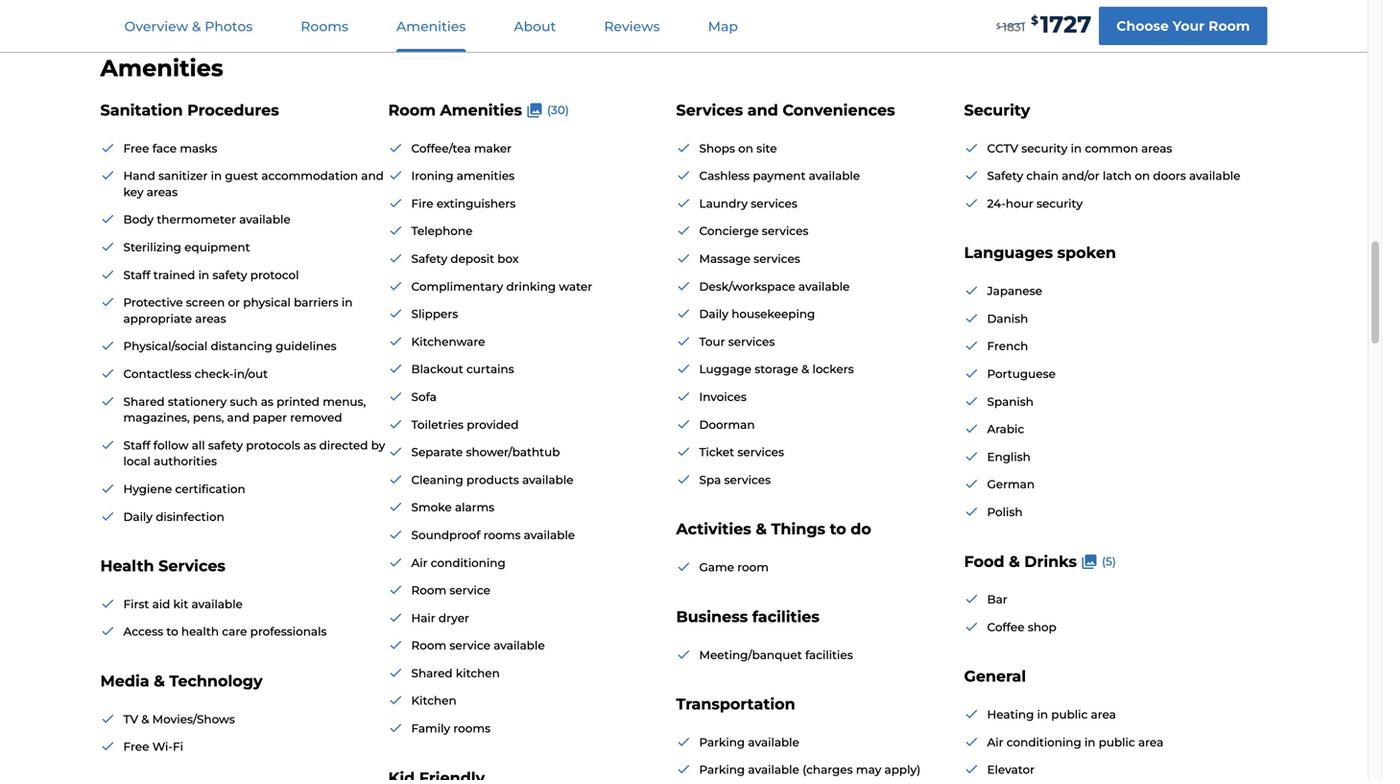 Task type: describe. For each thing, give the bounding box(es) containing it.
kitchen
[[456, 667, 500, 681]]

in for air
[[1085, 736, 1096, 750]]

0 vertical spatial areas
[[1142, 141, 1173, 155]]

available down parking available
[[749, 764, 800, 778]]

& for media & technology
[[154, 672, 165, 691]]

1 vertical spatial area
[[1139, 736, 1164, 750]]

things
[[772, 520, 826, 539]]

about button
[[491, 1, 579, 52]]

& for food & drinks
[[1009, 552, 1021, 571]]

and/or
[[1062, 169, 1100, 183]]

hand
[[123, 169, 155, 183]]

in for hand
[[211, 169, 222, 183]]

ironing
[[412, 169, 454, 183]]

separate
[[412, 446, 463, 460]]

professionals
[[250, 625, 327, 639]]

trained
[[153, 268, 195, 282]]

coffee/tea maker
[[412, 141, 512, 155]]

rooms for family
[[454, 722, 491, 736]]

air conditioning
[[412, 556, 506, 570]]

1 vertical spatial security
[[1037, 197, 1083, 211]]

cleaning products available
[[412, 473, 574, 487]]

conditioning for air conditioning in public area
[[1007, 736, 1082, 750]]

equipment
[[185, 241, 250, 254]]

local
[[123, 455, 151, 469]]

0 vertical spatial and
[[748, 101, 779, 119]]

storage
[[755, 363, 799, 377]]

family rooms
[[412, 722, 491, 736]]

conditioning for air conditioning
[[431, 556, 506, 570]]

sofa
[[412, 390, 437, 404]]

kitchenware
[[412, 335, 485, 349]]

1 vertical spatial to
[[166, 625, 178, 639]]

& for overview & photos
[[192, 18, 201, 35]]

disinfection
[[156, 510, 225, 524]]

japanese
[[988, 284, 1043, 298]]

maker
[[474, 141, 512, 155]]

concierge services
[[700, 224, 809, 238]]

available right payment
[[809, 169, 861, 183]]

spa services
[[700, 473, 771, 487]]

parking for parking available
[[700, 736, 745, 750]]

products
[[467, 473, 519, 487]]

daily for daily housekeeping
[[700, 307, 729, 321]]

service for room service available
[[450, 639, 491, 653]]

protective
[[123, 296, 183, 310]]

(charges
[[803, 764, 853, 778]]

(5) button
[[1077, 554, 1117, 571]]

tour
[[700, 335, 726, 349]]

conveniences
[[783, 101, 896, 119]]

overview & photos
[[124, 18, 253, 35]]

hair dryer
[[412, 612, 470, 626]]

available right doors
[[1190, 169, 1241, 183]]

curtains
[[467, 363, 514, 377]]

check-
[[195, 367, 234, 381]]

water
[[559, 280, 593, 294]]

body thermometer available
[[123, 213, 291, 227]]

air for air conditioning
[[412, 556, 428, 570]]

2 vertical spatial amenities
[[440, 101, 522, 119]]

food & drinks
[[965, 552, 1077, 571]]

heating
[[988, 708, 1035, 722]]

payment
[[753, 169, 806, 183]]

languages spoken
[[965, 244, 1117, 262]]

health services
[[100, 557, 226, 576]]

face
[[152, 141, 177, 155]]

slippers
[[412, 307, 458, 321]]

protective screen or physical barriers in appropriate areas
[[123, 296, 353, 326]]

& left lockers
[[802, 363, 810, 377]]

room
[[738, 561, 769, 575]]

activities
[[677, 520, 752, 539]]

business
[[677, 608, 748, 626]]

sanitizer
[[158, 169, 208, 183]]

areas for hand sanitizer in guest accommodation and key areas
[[147, 185, 178, 199]]

safety for in
[[213, 268, 247, 282]]

safety for safety deposit box
[[412, 252, 448, 266]]

coffee
[[988, 621, 1025, 635]]

shop
[[1028, 621, 1057, 635]]

cashless payment available
[[700, 169, 861, 183]]

or
[[228, 296, 240, 310]]

invoices
[[700, 390, 747, 404]]

in for cctv
[[1071, 141, 1082, 155]]

body
[[123, 213, 154, 227]]

as inside staff follow all safety protocols as directed by local authorities
[[304, 439, 316, 453]]

services for laundry services
[[751, 197, 798, 211]]

cashless
[[700, 169, 750, 183]]

in for staff
[[198, 268, 209, 282]]

all
[[192, 439, 205, 453]]

room for room service available
[[412, 639, 447, 653]]

services for spa services
[[725, 473, 771, 487]]

your
[[1173, 18, 1205, 34]]

spa
[[700, 473, 721, 487]]

security
[[965, 101, 1031, 119]]

1831
[[1003, 20, 1026, 34]]

0 vertical spatial to
[[830, 520, 847, 539]]

0 horizontal spatial public
[[1052, 708, 1088, 722]]

24-
[[988, 197, 1006, 211]]

guidelines
[[276, 340, 337, 354]]

services and conveniences
[[677, 101, 896, 119]]

removed
[[290, 411, 342, 425]]

staff for staff follow all safety protocols as directed by local authorities
[[123, 439, 150, 453]]

in right heating
[[1038, 708, 1049, 722]]

reviews
[[604, 18, 660, 35]]

access
[[123, 625, 163, 639]]

concierge
[[700, 224, 759, 238]]

hour
[[1006, 197, 1034, 211]]

safety for safety chain and/or latch on doors available
[[988, 169, 1024, 183]]

distancing
[[211, 340, 273, 354]]

free for free face masks
[[123, 141, 149, 155]]

choose your room button
[[1100, 7, 1268, 45]]

kitchen
[[412, 695, 457, 708]]

free wi-fi
[[123, 741, 183, 755]]

sterilizing
[[123, 241, 181, 254]]

contactless
[[123, 367, 192, 381]]

room service available
[[412, 639, 545, 653]]

physical/social distancing guidelines
[[123, 340, 337, 354]]



Task type: vqa. For each thing, say whether or not it's contained in the screenshot.
Amenities to the bottom
yes



Task type: locate. For each thing, give the bounding box(es) containing it.
safety inside staff follow all safety protocols as directed by local authorities
[[208, 439, 243, 453]]

areas down screen
[[195, 312, 226, 326]]

hygiene
[[123, 483, 172, 496]]

& left things at the bottom
[[756, 520, 767, 539]]

security down chain on the top of page
[[1037, 197, 1083, 211]]

0 horizontal spatial air
[[412, 556, 428, 570]]

health
[[181, 625, 219, 639]]

0 vertical spatial on
[[739, 141, 754, 155]]

1 horizontal spatial shared
[[412, 667, 453, 681]]

1 horizontal spatial air
[[988, 736, 1004, 750]]

physical/social
[[123, 340, 208, 354]]

2 horizontal spatial areas
[[1142, 141, 1173, 155]]

in inside the protective screen or physical barriers in appropriate areas
[[342, 296, 353, 310]]

rooms
[[484, 529, 521, 543], [454, 722, 491, 736]]

smoke alarms
[[412, 501, 495, 515]]

wi-
[[152, 741, 173, 755]]

chain
[[1027, 169, 1059, 183]]

1 horizontal spatial services
[[677, 101, 744, 119]]

shared up kitchen
[[412, 667, 453, 681]]

1 staff from the top
[[123, 268, 150, 282]]

and inside shared stationery such as printed menus, magazines, pens, and paper removed
[[227, 411, 250, 425]]

1 horizontal spatial on
[[1136, 169, 1151, 183]]

spanish
[[988, 395, 1034, 409]]

available down hand sanitizer in guest accommodation and key areas
[[239, 213, 291, 227]]

shower/bathtub
[[466, 446, 560, 460]]

room up coffee/tea
[[388, 101, 436, 119]]

0 vertical spatial parking
[[700, 736, 745, 750]]

and left ironing
[[361, 169, 384, 183]]

available up housekeeping
[[799, 280, 850, 294]]

daily
[[700, 307, 729, 321], [123, 510, 153, 524]]

tab list
[[100, 0, 762, 52]]

in
[[1071, 141, 1082, 155], [211, 169, 222, 183], [198, 268, 209, 282], [342, 296, 353, 310], [1038, 708, 1049, 722], [1085, 736, 1096, 750]]

0 vertical spatial security
[[1022, 141, 1068, 155]]

1 horizontal spatial daily
[[700, 307, 729, 321]]

1 horizontal spatial areas
[[195, 312, 226, 326]]

hair
[[412, 612, 436, 626]]

safety deposit box
[[412, 252, 519, 266]]

and up site
[[748, 101, 779, 119]]

services down payment
[[751, 197, 798, 211]]

on
[[739, 141, 754, 155], [1136, 169, 1151, 183]]

telephone
[[412, 224, 473, 238]]

and
[[748, 101, 779, 119], [361, 169, 384, 183], [227, 411, 250, 425]]

1 vertical spatial amenities
[[100, 54, 223, 82]]

services up massage services
[[762, 224, 809, 238]]

& right food
[[1009, 552, 1021, 571]]

2 vertical spatial and
[[227, 411, 250, 425]]

follow
[[153, 439, 189, 453]]

1 horizontal spatial conditioning
[[1007, 736, 1082, 750]]

services up desk/workspace available
[[754, 252, 801, 266]]

accommodation
[[262, 169, 358, 183]]

services for massage services
[[754, 252, 801, 266]]

& for activities & things to do
[[756, 520, 767, 539]]

service down air conditioning
[[450, 584, 491, 598]]

overview & photos button
[[101, 1, 276, 52]]

toiletries
[[412, 418, 464, 432]]

available up kitchen
[[494, 639, 545, 653]]

hygiene certification
[[123, 483, 246, 496]]

available down cleaning products available
[[524, 529, 575, 543]]

access to health care professionals
[[123, 625, 327, 639]]

available down shower/bathtub on the bottom left of page
[[522, 473, 574, 487]]

shops
[[700, 141, 736, 155]]

desk/workspace
[[700, 280, 796, 294]]

0 vertical spatial daily
[[700, 307, 729, 321]]

amenities
[[457, 169, 515, 183]]

available up access to health care professionals
[[192, 598, 243, 612]]

areas inside the protective screen or physical barriers in appropriate areas
[[195, 312, 226, 326]]

& inside button
[[192, 18, 201, 35]]

shared up magazines,
[[123, 395, 165, 409]]

0 vertical spatial safety
[[213, 268, 247, 282]]

0 vertical spatial area
[[1091, 708, 1117, 722]]

air for air conditioning in public area
[[988, 736, 1004, 750]]

drinks
[[1025, 552, 1077, 571]]

to left do
[[830, 520, 847, 539]]

english
[[988, 450, 1031, 464]]

services up first aid kit available
[[159, 557, 226, 576]]

& for tv & movies/shows
[[141, 713, 149, 727]]

0 vertical spatial free
[[123, 141, 149, 155]]

0 vertical spatial staff
[[123, 268, 150, 282]]

in right barriers
[[342, 296, 353, 310]]

services down ticket services
[[725, 473, 771, 487]]

free up hand
[[123, 141, 149, 155]]

portuguese
[[988, 367, 1056, 381]]

0 vertical spatial air
[[412, 556, 428, 570]]

parking available (charges may apply)
[[700, 764, 921, 778]]

arabic
[[988, 423, 1025, 437]]

areas for protective screen or physical barriers in appropriate areas
[[195, 312, 226, 326]]

conditioning down heating in public area at the right bottom of page
[[1007, 736, 1082, 750]]

staff
[[123, 268, 150, 282], [123, 439, 150, 453]]

services for tour services
[[729, 335, 775, 349]]

security up chain on the top of page
[[1022, 141, 1068, 155]]

available up parking available (charges may apply)
[[749, 736, 800, 750]]

staff inside staff follow all safety protocols as directed by local authorities
[[123, 439, 150, 453]]

shared for shared kitchen
[[412, 667, 453, 681]]

1 vertical spatial conditioning
[[1007, 736, 1082, 750]]

spoken
[[1058, 244, 1117, 262]]

1 vertical spatial service
[[450, 639, 491, 653]]

24-hour security
[[988, 197, 1083, 211]]

free
[[123, 141, 149, 155], [123, 741, 149, 755]]

1 vertical spatial areas
[[147, 185, 178, 199]]

0 vertical spatial service
[[450, 584, 491, 598]]

0 horizontal spatial and
[[227, 411, 250, 425]]

ticket services
[[700, 446, 785, 460]]

safety chain and/or latch on doors available
[[988, 169, 1241, 183]]

1 free from the top
[[123, 141, 149, 155]]

bar
[[988, 593, 1008, 607]]

shared inside shared stationery such as printed menus, magazines, pens, and paper removed
[[123, 395, 165, 409]]

dryer
[[439, 612, 470, 626]]

services
[[751, 197, 798, 211], [762, 224, 809, 238], [754, 252, 801, 266], [729, 335, 775, 349], [738, 446, 785, 460], [725, 473, 771, 487]]

room amenities
[[388, 101, 522, 119]]

1 parking from the top
[[700, 736, 745, 750]]

safety for all
[[208, 439, 243, 453]]

alarms
[[455, 501, 495, 515]]

$ left 1831
[[997, 21, 1001, 30]]

1 horizontal spatial and
[[361, 169, 384, 183]]

0 vertical spatial shared
[[123, 395, 165, 409]]

facilities for meeting/banquet facilities
[[806, 648, 853, 662]]

in left guest
[[211, 169, 222, 183]]

services up shops
[[677, 101, 744, 119]]

services up spa services
[[738, 446, 785, 460]]

in inside hand sanitizer in guest accommodation and key areas
[[211, 169, 222, 183]]

air down heating
[[988, 736, 1004, 750]]

in up screen
[[198, 268, 209, 282]]

0 vertical spatial facilities
[[753, 608, 820, 626]]

1 vertical spatial shared
[[412, 667, 453, 681]]

security
[[1022, 141, 1068, 155], [1037, 197, 1083, 211]]

room for room amenities
[[388, 101, 436, 119]]

public down heating in public area at the right bottom of page
[[1099, 736, 1136, 750]]

certification
[[175, 483, 246, 496]]

appropriate
[[123, 312, 192, 326]]

areas up doors
[[1142, 141, 1173, 155]]

safety right all
[[208, 439, 243, 453]]

rooms right family
[[454, 722, 491, 736]]

daily for daily disinfection
[[123, 510, 153, 524]]

2 parking from the top
[[700, 764, 745, 778]]

facilities up meeting/banquet facilities
[[753, 608, 820, 626]]

service up kitchen
[[450, 639, 491, 653]]

health
[[100, 557, 154, 576]]

drinking
[[507, 280, 556, 294]]

amenities inside button
[[397, 18, 466, 35]]

staff trained in safety protocol
[[123, 268, 299, 282]]

service
[[450, 584, 491, 598], [450, 639, 491, 653]]

amenities up maker
[[440, 101, 522, 119]]

free for free wi-fi
[[123, 741, 149, 755]]

public up air conditioning in public area
[[1052, 708, 1088, 722]]

heating in public area
[[988, 708, 1117, 722]]

0 horizontal spatial safety
[[412, 252, 448, 266]]

coffee/tea
[[412, 141, 471, 155]]

and down such
[[227, 411, 250, 425]]

1 vertical spatial services
[[159, 557, 226, 576]]

daily down hygiene
[[123, 510, 153, 524]]

0 vertical spatial as
[[261, 395, 274, 409]]

staff for staff trained in safety protocol
[[123, 268, 150, 282]]

0 horizontal spatial to
[[166, 625, 178, 639]]

air conditioning in public area
[[988, 736, 1164, 750]]

complimentary drinking water
[[412, 280, 593, 294]]

services for ticket services
[[738, 446, 785, 460]]

family
[[412, 722, 451, 736]]

photos
[[205, 18, 253, 35]]

amenities button
[[374, 1, 489, 52]]

1 vertical spatial free
[[123, 741, 149, 755]]

2 horizontal spatial and
[[748, 101, 779, 119]]

deposit
[[451, 252, 495, 266]]

amenities up the room amenities on the left top of the page
[[397, 18, 466, 35]]

1 horizontal spatial as
[[304, 439, 316, 453]]

laundry services
[[700, 197, 798, 211]]

1 horizontal spatial safety
[[988, 169, 1024, 183]]

1 vertical spatial staff
[[123, 439, 150, 453]]

staff down sterilizing
[[123, 268, 150, 282]]

protocols
[[246, 439, 301, 453]]

magazines,
[[123, 411, 190, 425]]

0 horizontal spatial conditioning
[[431, 556, 506, 570]]

parking down parking available
[[700, 764, 745, 778]]

2 free from the top
[[123, 741, 149, 755]]

$ right 1831
[[1032, 14, 1039, 27]]

2 vertical spatial areas
[[195, 312, 226, 326]]

services for concierge services
[[762, 224, 809, 238]]

ticket
[[700, 446, 735, 460]]

conditioning up room service on the left
[[431, 556, 506, 570]]

0 vertical spatial safety
[[988, 169, 1024, 183]]

1 vertical spatial rooms
[[454, 722, 491, 736]]

facilities for business facilities
[[753, 608, 820, 626]]

soundproof rooms available
[[412, 529, 575, 543]]

room inside button
[[1209, 18, 1251, 34]]

1 horizontal spatial $
[[1032, 14, 1039, 27]]

& left photos
[[192, 18, 201, 35]]

0 vertical spatial rooms
[[484, 529, 521, 543]]

air down soundproof
[[412, 556, 428, 570]]

2 service from the top
[[450, 639, 491, 653]]

parking down transportation
[[700, 736, 745, 750]]

0 horizontal spatial $
[[997, 21, 1001, 30]]

1 horizontal spatial area
[[1139, 736, 1164, 750]]

1 vertical spatial and
[[361, 169, 384, 183]]

1 vertical spatial safety
[[208, 439, 243, 453]]

contactless check-in/out
[[123, 367, 268, 381]]

1 vertical spatial facilities
[[806, 648, 853, 662]]

1 vertical spatial on
[[1136, 169, 1151, 183]]

0 vertical spatial amenities
[[397, 18, 466, 35]]

safety up or
[[213, 268, 247, 282]]

service for room service
[[450, 584, 491, 598]]

shared kitchen
[[412, 667, 500, 681]]

0 vertical spatial conditioning
[[431, 556, 506, 570]]

as up paper
[[261, 395, 274, 409]]

& right tv
[[141, 713, 149, 727]]

extinguishers
[[437, 197, 516, 211]]

in down heating in public area at the right bottom of page
[[1085, 736, 1096, 750]]

daily up "tour"
[[700, 307, 729, 321]]

air
[[412, 556, 428, 570], [988, 736, 1004, 750]]

1 vertical spatial parking
[[700, 764, 745, 778]]

room right your
[[1209, 18, 1251, 34]]

services down daily housekeeping in the top right of the page
[[729, 335, 775, 349]]

massage
[[700, 252, 751, 266]]

0 horizontal spatial area
[[1091, 708, 1117, 722]]

1 vertical spatial safety
[[412, 252, 448, 266]]

0 horizontal spatial as
[[261, 395, 274, 409]]

room for room service
[[412, 584, 447, 598]]

areas inside hand sanitizer in guest accommodation and key areas
[[147, 185, 178, 199]]

as down removed
[[304, 439, 316, 453]]

parking
[[700, 736, 745, 750], [700, 764, 745, 778]]

shared
[[123, 395, 165, 409], [412, 667, 453, 681]]

staff up local
[[123, 439, 150, 453]]

& right media
[[154, 672, 165, 691]]

0 horizontal spatial areas
[[147, 185, 178, 199]]

1 vertical spatial daily
[[123, 510, 153, 524]]

areas down sanitizer
[[147, 185, 178, 199]]

tab list containing overview & photos
[[100, 0, 762, 52]]

2 staff from the top
[[123, 439, 150, 453]]

desk/workspace available
[[700, 280, 850, 294]]

safety down telephone
[[412, 252, 448, 266]]

to left health
[[166, 625, 178, 639]]

1 vertical spatial public
[[1099, 736, 1136, 750]]

free left wi-
[[123, 741, 149, 755]]

room up "hair"
[[412, 584, 447, 598]]

0 horizontal spatial daily
[[123, 510, 153, 524]]

0 horizontal spatial services
[[159, 557, 226, 576]]

complimentary
[[412, 280, 503, 294]]

daily housekeeping
[[700, 307, 816, 321]]

0 horizontal spatial shared
[[123, 395, 165, 409]]

1 service from the top
[[450, 584, 491, 598]]

available
[[809, 169, 861, 183], [1190, 169, 1241, 183], [239, 213, 291, 227], [799, 280, 850, 294], [522, 473, 574, 487], [524, 529, 575, 543], [192, 598, 243, 612], [494, 639, 545, 653], [749, 736, 800, 750], [749, 764, 800, 778]]

rooms for soundproof
[[484, 529, 521, 543]]

as inside shared stationery such as printed menus, magazines, pens, and paper removed
[[261, 395, 274, 409]]

1 vertical spatial as
[[304, 439, 316, 453]]

room down "hair"
[[412, 639, 447, 653]]

facilities right meeting/banquet
[[806, 648, 853, 662]]

safety down cctv
[[988, 169, 1024, 183]]

amenities down overview
[[100, 54, 223, 82]]

rooms down alarms
[[484, 529, 521, 543]]

$ 1831 $ 1727
[[997, 11, 1092, 38]]

aid
[[152, 598, 170, 612]]

massage services
[[700, 252, 801, 266]]

in up and/or
[[1071, 141, 1082, 155]]

on left site
[[739, 141, 754, 155]]

1 horizontal spatial to
[[830, 520, 847, 539]]

parking for parking available (charges may apply)
[[700, 764, 745, 778]]

printed
[[277, 395, 320, 409]]

and inside hand sanitizer in guest accommodation and key areas
[[361, 169, 384, 183]]

kit
[[173, 598, 188, 612]]

separate shower/bathtub
[[412, 446, 560, 460]]

directed
[[319, 439, 368, 453]]

0 vertical spatial public
[[1052, 708, 1088, 722]]

shared for shared stationery such as printed menus, magazines, pens, and paper removed
[[123, 395, 165, 409]]

0 vertical spatial services
[[677, 101, 744, 119]]

on right the latch at the top right
[[1136, 169, 1151, 183]]

0 horizontal spatial on
[[739, 141, 754, 155]]

1 vertical spatial air
[[988, 736, 1004, 750]]

1 horizontal spatial public
[[1099, 736, 1136, 750]]

key
[[123, 185, 144, 199]]



